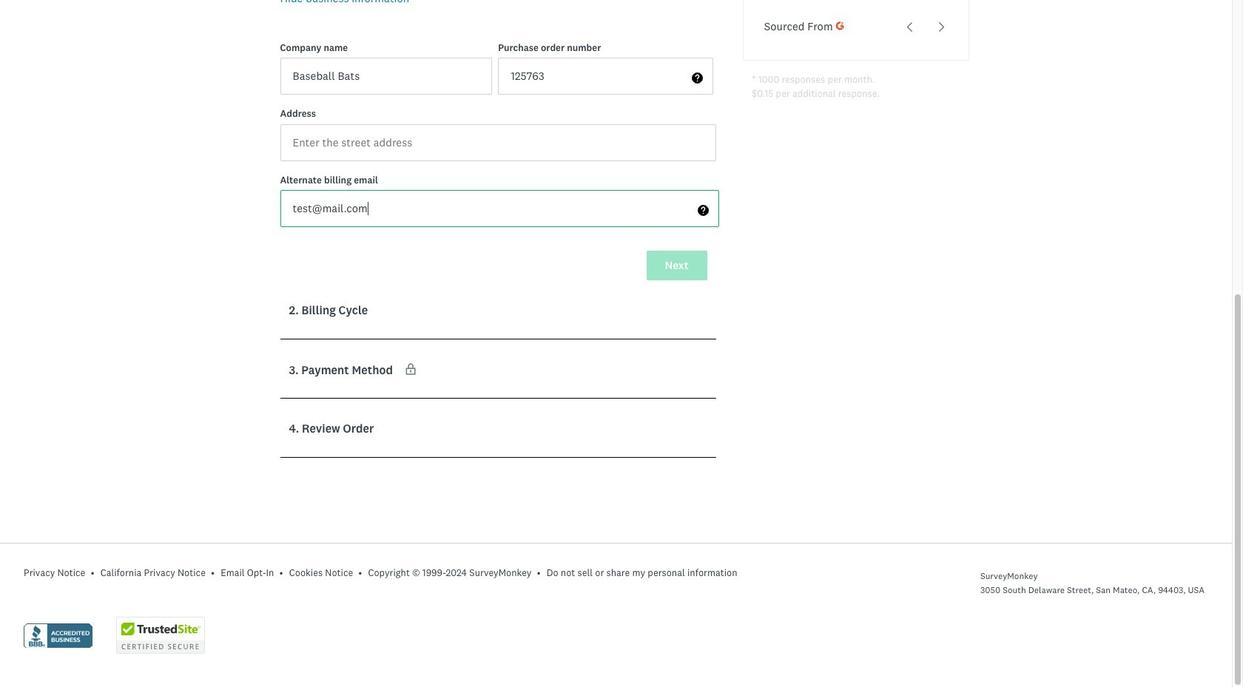 Task type: locate. For each thing, give the bounding box(es) containing it.
trustedsite helps keep you safe from identity theft, credit card fraud, spyware, spam, viruses and online scams image
[[116, 618, 205, 655]]

None text field
[[498, 58, 714, 95], [280, 190, 720, 227], [498, 58, 714, 95], [280, 190, 720, 227]]

None text field
[[280, 58, 492, 95]]

chevronleft image
[[905, 21, 916, 33]]



Task type: describe. For each thing, give the bounding box(es) containing it.
help image
[[692, 73, 703, 84]]

help image
[[698, 205, 709, 216]]

chevronright image
[[937, 21, 948, 33]]

Enter the street address text field
[[280, 124, 717, 161]]



Task type: vqa. For each thing, say whether or not it's contained in the screenshot.
bottom HELP image
yes



